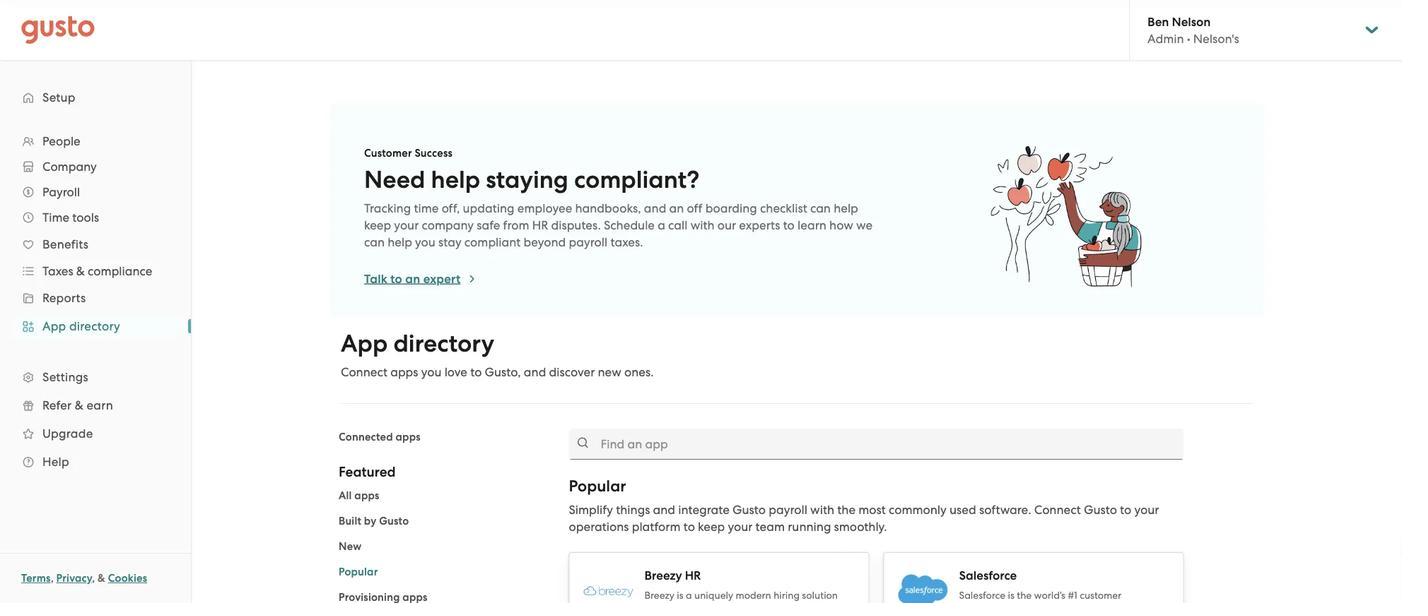 Task type: locate. For each thing, give the bounding box(es) containing it.
list
[[0, 129, 191, 477], [339, 488, 548, 604]]

0 vertical spatial your
[[394, 219, 419, 233]]

1 vertical spatial your
[[1135, 504, 1159, 518]]

can down tracking
[[364, 236, 385, 250]]

hr up uniquely
[[685, 569, 701, 583]]

0 vertical spatial you
[[415, 236, 436, 250]]

0 vertical spatial payroll
[[569, 236, 608, 250]]

and down "hiring"
[[793, 603, 812, 604]]

keep down integrate
[[698, 521, 725, 535]]

0 vertical spatial platform
[[632, 521, 681, 535]]

1 vertical spatial with
[[811, 504, 835, 518]]

connect inside simplify things and integrate gusto payroll with the most commonly used software. connect gusto to your operations platform to keep your team running smoothly.
[[1035, 504, 1081, 518]]

breezy hr logo image
[[584, 587, 633, 598]]

0 horizontal spatial popular
[[339, 566, 378, 579]]

0 horizontal spatial your
[[394, 219, 419, 233]]

0 horizontal spatial help
[[388, 236, 412, 250]]

1 salesforce from the top
[[959, 569, 1017, 583]]

1 vertical spatial the
[[1017, 591, 1032, 602]]

an left expert
[[405, 272, 420, 286]]

0 vertical spatial list
[[0, 129, 191, 477]]

1 horizontal spatial the
[[1017, 591, 1032, 602]]

1 horizontal spatial gusto
[[733, 504, 766, 518]]

and inside breezy hr breezy is a uniquely modern hiring solution that helps you attract, interview, and hire th
[[793, 603, 812, 604]]

0 vertical spatial breezy
[[645, 569, 682, 583]]

and up schedule
[[644, 202, 666, 216]]

keep for need
[[364, 219, 391, 233]]

world's
[[1034, 591, 1066, 602]]

0 horizontal spatial is
[[677, 591, 684, 602]]

featured
[[339, 465, 396, 481]]

connect right software.
[[1035, 504, 1081, 518]]

0 vertical spatial connect
[[341, 366, 388, 380]]

nelson
[[1172, 14, 1211, 29]]

app inside app directory link
[[42, 320, 66, 334]]

0 horizontal spatial gusto
[[379, 516, 409, 528]]

connect
[[341, 366, 388, 380], [1035, 504, 1081, 518]]

2 is from the left
[[1008, 591, 1015, 602]]

1 vertical spatial breezy
[[645, 591, 675, 602]]

your inside customer success need help staying compliant? tracking time off, updating employee handbooks, and an off boarding checklist can help keep your company safe from hr disputes. schedule a call with our experts to learn how we can help you stay compliant beyond payroll taxes.
[[394, 219, 419, 233]]

apps right connected
[[396, 431, 421, 444]]

connected apps
[[339, 431, 421, 444]]

0 horizontal spatial keep
[[364, 219, 391, 233]]

help link
[[14, 450, 177, 475]]

1 vertical spatial connect
[[1035, 504, 1081, 518]]

new
[[598, 366, 621, 380]]

App Search field
[[569, 429, 1184, 460]]

you down uniquely
[[692, 603, 709, 604]]

hr inside breezy hr breezy is a uniquely modern hiring solution that helps you attract, interview, and hire th
[[685, 569, 701, 583]]

payroll inside simplify things and integrate gusto payroll with the most commonly used software. connect gusto to your operations platform to keep your team running smoothly.
[[769, 504, 808, 518]]

platform down customer
[[1109, 603, 1149, 604]]

1 horizontal spatial an
[[669, 202, 684, 216]]

cookies button
[[108, 571, 147, 588]]

popular
[[569, 477, 626, 496], [339, 566, 378, 579]]

keep
[[364, 219, 391, 233], [698, 521, 725, 535]]

, left the privacy
[[51, 573, 54, 586]]

platform
[[632, 521, 681, 535], [1109, 603, 1149, 604]]

1 horizontal spatial is
[[1008, 591, 1015, 602]]

1 vertical spatial apps
[[396, 431, 421, 444]]

ones.
[[624, 366, 654, 380]]

employee
[[518, 202, 572, 216]]

time tools button
[[14, 205, 177, 231]]

0 horizontal spatial with
[[691, 219, 715, 233]]

the up smoothly.
[[838, 504, 856, 518]]

1 horizontal spatial app
[[341, 330, 388, 359]]

0 vertical spatial can
[[810, 202, 831, 216]]

0 vertical spatial salesforce
[[959, 569, 1017, 583]]

2 horizontal spatial help
[[834, 202, 858, 216]]

0 horizontal spatial can
[[364, 236, 385, 250]]

with down off
[[691, 219, 715, 233]]

1 horizontal spatial payroll
[[769, 504, 808, 518]]

a left the call
[[658, 219, 665, 233]]

directory inside app directory connect apps you love to gusto, and discover new ones.
[[394, 330, 494, 359]]

0 horizontal spatial platform
[[632, 521, 681, 535]]

setup
[[42, 91, 75, 105]]

taxes & compliance
[[42, 265, 152, 279]]

0 vertical spatial the
[[838, 504, 856, 518]]

all apps
[[339, 490, 379, 503]]

0 vertical spatial apps
[[391, 366, 418, 380]]

0 vertical spatial hr
[[532, 219, 548, 233]]

you left stay
[[415, 236, 436, 250]]

1 vertical spatial platform
[[1109, 603, 1149, 604]]

directory
[[69, 320, 120, 334], [394, 330, 494, 359]]

is up 'helps'
[[677, 591, 684, 602]]

benefits
[[42, 238, 88, 252]]

1 vertical spatial a
[[686, 591, 692, 602]]

an up the call
[[669, 202, 684, 216]]

disputes.
[[551, 219, 601, 233]]

1 horizontal spatial a
[[686, 591, 692, 602]]

1 horizontal spatial can
[[810, 202, 831, 216]]

apps for connected apps
[[396, 431, 421, 444]]

0 vertical spatial keep
[[364, 219, 391, 233]]

None search field
[[569, 429, 1184, 460]]

&
[[76, 265, 85, 279], [75, 399, 84, 413], [98, 573, 105, 586]]

payroll
[[42, 185, 80, 199]]

talk
[[364, 272, 388, 286]]

you inside app directory connect apps you love to gusto, and discover new ones.
[[421, 366, 442, 380]]

list containing all apps
[[339, 488, 548, 604]]

app down talk on the top left
[[341, 330, 388, 359]]

time
[[42, 211, 69, 225]]

directory inside app directory link
[[69, 320, 120, 334]]

1 is from the left
[[677, 591, 684, 602]]

1 vertical spatial you
[[421, 366, 442, 380]]

hire
[[814, 603, 831, 604]]

0 vertical spatial help
[[431, 166, 480, 194]]

apps left "love"
[[391, 366, 418, 380]]

reports link
[[14, 286, 177, 311]]

& left earn
[[75, 399, 84, 413]]

0 vertical spatial popular
[[569, 477, 626, 496]]

1 vertical spatial list
[[339, 488, 548, 604]]

1 horizontal spatial your
[[728, 521, 753, 535]]

things
[[616, 504, 650, 518]]

app for app directory connect apps you love to gusto, and discover new ones.
[[341, 330, 388, 359]]

apps for all apps
[[355, 490, 379, 503]]

the up management
[[1017, 591, 1032, 602]]

0 horizontal spatial a
[[658, 219, 665, 233]]

refer & earn
[[42, 399, 113, 413]]

1 horizontal spatial with
[[811, 504, 835, 518]]

0 horizontal spatial list
[[0, 129, 191, 477]]

your for payroll
[[728, 521, 753, 535]]

privacy
[[56, 573, 92, 586]]

0 vertical spatial &
[[76, 265, 85, 279]]

a up 'helps'
[[686, 591, 692, 602]]

0 horizontal spatial an
[[405, 272, 420, 286]]

software.
[[979, 504, 1032, 518]]

payroll up team
[[769, 504, 808, 518]]

app down reports
[[42, 320, 66, 334]]

0 vertical spatial with
[[691, 219, 715, 233]]

compliance
[[88, 265, 152, 279]]

1 horizontal spatial hr
[[685, 569, 701, 583]]

keep inside simplify things and integrate gusto payroll with the most commonly used software. connect gusto to your operations platform to keep your team running smoothly.
[[698, 521, 725, 535]]

to
[[783, 219, 795, 233], [391, 272, 402, 286], [470, 366, 482, 380], [1120, 504, 1132, 518], [684, 521, 695, 535]]

compliant?
[[574, 166, 700, 194]]

& for compliance
[[76, 265, 85, 279]]

app inside app directory connect apps you love to gusto, and discover new ones.
[[341, 330, 388, 359]]

to inside app directory connect apps you love to gusto, and discover new ones.
[[470, 366, 482, 380]]

a inside customer success need help staying compliant? tracking time off, updating employee handbooks, and an off boarding checklist can help keep your company safe from hr disputes. schedule a call with our experts to learn how we can help you stay compliant beyond payroll taxes.
[[658, 219, 665, 233]]

0 horizontal spatial the
[[838, 504, 856, 518]]

& left cookies button
[[98, 573, 105, 586]]

hr inside customer success need help staying compliant? tracking time off, updating employee handbooks, and an off boarding checklist can help keep your company safe from hr disputes. schedule a call with our experts to learn how we can help you stay compliant beyond payroll taxes.
[[532, 219, 548, 233]]

1 vertical spatial keep
[[698, 521, 725, 535]]

with
[[691, 219, 715, 233], [811, 504, 835, 518]]

the inside simplify things and integrate gusto payroll with the most commonly used software. connect gusto to your operations platform to keep your team running smoothly.
[[838, 504, 856, 518]]

0 vertical spatial an
[[669, 202, 684, 216]]

directory for app directory
[[69, 320, 120, 334]]

0 horizontal spatial ,
[[51, 573, 54, 586]]

& for earn
[[75, 399, 84, 413]]

1 horizontal spatial keep
[[698, 521, 725, 535]]

we
[[856, 219, 873, 233]]

1 horizontal spatial popular
[[569, 477, 626, 496]]

payroll button
[[14, 180, 177, 205]]

platform down things
[[632, 521, 681, 535]]

expert
[[423, 272, 461, 286]]

popular down new link
[[339, 566, 378, 579]]

you
[[415, 236, 436, 250], [421, 366, 442, 380], [692, 603, 709, 604]]

gusto inside list
[[379, 516, 409, 528]]

1 horizontal spatial connect
[[1035, 504, 1081, 518]]

apps right all
[[355, 490, 379, 503]]

connect up connected
[[341, 366, 388, 380]]

attract,
[[711, 603, 745, 604]]

tracking
[[364, 202, 411, 216]]

talk to an expert link
[[364, 271, 478, 288]]

operations
[[569, 521, 629, 535]]

handbooks,
[[575, 202, 641, 216]]

(crm)
[[1079, 603, 1107, 604]]

is up relationship
[[1008, 591, 1015, 602]]

1 vertical spatial an
[[405, 272, 420, 286]]

running
[[788, 521, 831, 535]]

2 vertical spatial you
[[692, 603, 709, 604]]

keep inside customer success need help staying compliant? tracking time off, updating employee handbooks, and an off boarding checklist can help keep your company safe from hr disputes. schedule a call with our experts to learn how we can help you stay compliant beyond payroll taxes.
[[364, 219, 391, 233]]

2 vertical spatial help
[[388, 236, 412, 250]]

help up "off,"
[[431, 166, 480, 194]]

app directory
[[42, 320, 120, 334]]

hr up beyond
[[532, 219, 548, 233]]

payroll inside customer success need help staying compliant? tracking time off, updating employee handbooks, and an off boarding checklist can help keep your company safe from hr disputes. schedule a call with our experts to learn how we can help you stay compliant beyond payroll taxes.
[[569, 236, 608, 250]]

from
[[503, 219, 529, 233]]

2 horizontal spatial gusto
[[1084, 504, 1117, 518]]

new
[[339, 541, 362, 554]]

,
[[51, 573, 54, 586], [92, 573, 95, 586]]

salesforce logo image
[[899, 575, 948, 604]]

1 horizontal spatial ,
[[92, 573, 95, 586]]

solution
[[802, 591, 838, 602]]

with up running
[[811, 504, 835, 518]]

2 vertical spatial your
[[728, 521, 753, 535]]

2 horizontal spatial your
[[1135, 504, 1159, 518]]

salesforce salesforce is the world's #1 customer relationship management (crm) platform
[[959, 569, 1149, 604]]

breezy hr breezy is a uniquely modern hiring solution that helps you attract, interview, and hire th
[[645, 569, 848, 604]]

interview,
[[747, 603, 791, 604]]

1 horizontal spatial directory
[[394, 330, 494, 359]]

1 vertical spatial hr
[[685, 569, 701, 583]]

list containing people
[[0, 129, 191, 477]]

help up the how
[[834, 202, 858, 216]]

2 , from the left
[[92, 573, 95, 586]]

1 horizontal spatial platform
[[1109, 603, 1149, 604]]

an
[[669, 202, 684, 216], [405, 272, 420, 286]]

0 horizontal spatial connect
[[341, 366, 388, 380]]

2 vertical spatial apps
[[355, 490, 379, 503]]

home image
[[21, 16, 95, 44]]

0 horizontal spatial payroll
[[569, 236, 608, 250]]

the inside salesforce salesforce is the world's #1 customer relationship management (crm) platform
[[1017, 591, 1032, 602]]

hiring
[[774, 591, 800, 602]]

0 vertical spatial a
[[658, 219, 665, 233]]

1 vertical spatial payroll
[[769, 504, 808, 518]]

0 horizontal spatial directory
[[69, 320, 120, 334]]

apps inside list
[[355, 490, 379, 503]]

settings
[[42, 371, 88, 385]]

help down tracking
[[388, 236, 412, 250]]

1 vertical spatial salesforce
[[959, 591, 1006, 602]]

people
[[42, 134, 80, 149]]

new link
[[339, 541, 362, 554]]

you left "love"
[[421, 366, 442, 380]]

payroll down the 'disputes.'
[[569, 236, 608, 250]]

can up learn
[[810, 202, 831, 216]]

, left cookies button
[[92, 573, 95, 586]]

0 horizontal spatial hr
[[532, 219, 548, 233]]

and right things
[[653, 504, 675, 518]]

keep down tracking
[[364, 219, 391, 233]]

with inside customer success need help staying compliant? tracking time off, updating employee handbooks, and an off boarding checklist can help keep your company safe from hr disputes. schedule a call with our experts to learn how we can help you stay compliant beyond payroll taxes.
[[691, 219, 715, 233]]

and right gusto,
[[524, 366, 546, 380]]

& inside dropdown button
[[76, 265, 85, 279]]

people button
[[14, 129, 177, 154]]

is
[[677, 591, 684, 602], [1008, 591, 1015, 602]]

talk to an expert
[[364, 272, 461, 286]]

directory up "love"
[[394, 330, 494, 359]]

most
[[859, 504, 886, 518]]

popular up simplify
[[569, 477, 626, 496]]

1 vertical spatial &
[[75, 399, 84, 413]]

built by gusto
[[339, 516, 409, 528]]

breezy
[[645, 569, 682, 583], [645, 591, 675, 602]]

0 horizontal spatial app
[[42, 320, 66, 334]]

admin
[[1148, 32, 1184, 46]]

& right taxes
[[76, 265, 85, 279]]

directory down reports link
[[69, 320, 120, 334]]

upgrade
[[42, 427, 93, 441]]

1 horizontal spatial list
[[339, 488, 548, 604]]



Task type: vqa. For each thing, say whether or not it's contained in the screenshot.
later.
no



Task type: describe. For each thing, give the bounding box(es) containing it.
to inside talk to an expert link
[[391, 272, 402, 286]]

time
[[414, 202, 439, 216]]

an inside customer success need help staying compliant? tracking time off, updating employee handbooks, and an off boarding checklist can help keep your company safe from hr disputes. schedule a call with our experts to learn how we can help you stay compliant beyond payroll taxes.
[[669, 202, 684, 216]]

our
[[718, 219, 736, 233]]

off
[[687, 202, 703, 216]]

uniquely
[[695, 591, 733, 602]]

platform inside salesforce salesforce is the world's #1 customer relationship management (crm) platform
[[1109, 603, 1149, 604]]

reports
[[42, 291, 86, 306]]

is inside salesforce salesforce is the world's #1 customer relationship management (crm) platform
[[1008, 591, 1015, 602]]

and inside customer success need help staying compliant? tracking time off, updating employee handbooks, and an off boarding checklist can help keep your company safe from hr disputes. schedule a call with our experts to learn how we can help you stay compliant beyond payroll taxes.
[[644, 202, 666, 216]]

upgrade link
[[14, 422, 177, 447]]

terms link
[[21, 573, 51, 586]]

is inside breezy hr breezy is a uniquely modern hiring solution that helps you attract, interview, and hire th
[[677, 591, 684, 602]]

1 horizontal spatial help
[[431, 166, 480, 194]]

staying
[[486, 166, 569, 194]]

and inside app directory connect apps you love to gusto, and discover new ones.
[[524, 366, 546, 380]]

that
[[645, 603, 664, 604]]

1 breezy from the top
[[645, 569, 682, 583]]

1 vertical spatial help
[[834, 202, 858, 216]]

connected
[[339, 431, 393, 444]]

company button
[[14, 154, 177, 180]]

2 vertical spatial &
[[98, 573, 105, 586]]

keep for and
[[698, 521, 725, 535]]

compliant
[[465, 236, 521, 250]]

simplify things and integrate gusto payroll with the most commonly used software. connect gusto to your operations platform to keep your team running smoothly.
[[569, 504, 1159, 535]]

popular link
[[339, 566, 378, 579]]

connect inside app directory connect apps you love to gusto, and discover new ones.
[[341, 366, 388, 380]]

settings link
[[14, 365, 177, 390]]

cookies
[[108, 573, 147, 586]]

boarding
[[706, 202, 757, 216]]

privacy link
[[56, 573, 92, 586]]

you inside customer success need help staying compliant? tracking time off, updating employee handbooks, and an off boarding checklist can help keep your company safe from hr disputes. schedule a call with our experts to learn how we can help you stay compliant beyond payroll taxes.
[[415, 236, 436, 250]]

safe
[[477, 219, 500, 233]]

simplify
[[569, 504, 613, 518]]

your for compliant?
[[394, 219, 419, 233]]

•
[[1187, 32, 1191, 46]]

#1
[[1068, 591, 1078, 602]]

app for app directory
[[42, 320, 66, 334]]

smoothly.
[[834, 521, 887, 535]]

team
[[756, 521, 785, 535]]

and inside simplify things and integrate gusto payroll with the most commonly used software. connect gusto to your operations platform to keep your team running smoothly.
[[653, 504, 675, 518]]

schedule
[[604, 219, 655, 233]]

app directory connect apps you love to gusto, and discover new ones.
[[341, 330, 654, 380]]

a inside breezy hr breezy is a uniquely modern hiring solution that helps you attract, interview, and hire th
[[686, 591, 692, 602]]

ben
[[1148, 14, 1169, 29]]

gusto,
[[485, 366, 521, 380]]

1 vertical spatial popular
[[339, 566, 378, 579]]

love
[[445, 366, 467, 380]]

ben nelson admin • nelson's
[[1148, 14, 1240, 46]]

checklist
[[760, 202, 807, 216]]

earn
[[87, 399, 113, 413]]

used
[[950, 504, 977, 518]]

connected apps link
[[339, 431, 421, 444]]

updating
[[463, 202, 515, 216]]

platform inside simplify things and integrate gusto payroll with the most commonly used software. connect gusto to your operations platform to keep your team running smoothly.
[[632, 521, 681, 535]]

need
[[364, 166, 425, 194]]

built by gusto link
[[339, 516, 409, 528]]

nelson's
[[1194, 32, 1240, 46]]

time tools
[[42, 211, 99, 225]]

experts
[[739, 219, 780, 233]]

helps
[[666, 603, 690, 604]]

discover
[[549, 366, 595, 380]]

company
[[422, 219, 474, 233]]

off,
[[442, 202, 460, 216]]

terms
[[21, 573, 51, 586]]

app directory link
[[14, 314, 177, 339]]

all
[[339, 490, 352, 503]]

to inside customer success need help staying compliant? tracking time off, updating employee handbooks, and an off boarding checklist can help keep your company safe from hr disputes. schedule a call with our experts to learn how we can help you stay compliant beyond payroll taxes.
[[783, 219, 795, 233]]

2 breezy from the top
[[645, 591, 675, 602]]

customer
[[1080, 591, 1122, 602]]

call
[[668, 219, 688, 233]]

modern
[[736, 591, 771, 602]]

directory for app directory connect apps you love to gusto, and discover new ones.
[[394, 330, 494, 359]]

benefits link
[[14, 232, 177, 257]]

1 vertical spatial can
[[364, 236, 385, 250]]

beyond
[[524, 236, 566, 250]]

you inside breezy hr breezy is a uniquely modern hiring solution that helps you attract, interview, and hire th
[[692, 603, 709, 604]]

tools
[[72, 211, 99, 225]]

customer
[[364, 147, 412, 160]]

stay
[[438, 236, 462, 250]]

learn
[[798, 219, 827, 233]]

success
[[415, 147, 453, 160]]

gusto navigation element
[[0, 61, 191, 499]]

an inside talk to an expert link
[[405, 272, 420, 286]]

refer
[[42, 399, 72, 413]]

taxes & compliance button
[[14, 259, 177, 284]]

apps inside app directory connect apps you love to gusto, and discover new ones.
[[391, 366, 418, 380]]

help
[[42, 455, 69, 470]]

terms , privacy , & cookies
[[21, 573, 147, 586]]

management
[[1015, 603, 1077, 604]]

2 salesforce from the top
[[959, 591, 1006, 602]]

taxes.
[[611, 236, 643, 250]]

setup link
[[14, 85, 177, 110]]

relationship
[[959, 603, 1013, 604]]

all apps link
[[339, 490, 379, 503]]

company
[[42, 160, 97, 174]]

1 , from the left
[[51, 573, 54, 586]]

customer success need help staying compliant? tracking time off, updating employee handbooks, and an off boarding checklist can help keep your company safe from hr disputes. schedule a call with our experts to learn how we can help you stay compliant beyond payroll taxes.
[[364, 147, 873, 250]]

by
[[364, 516, 377, 528]]

with inside simplify things and integrate gusto payroll with the most commonly used software. connect gusto to your operations platform to keep your team running smoothly.
[[811, 504, 835, 518]]



